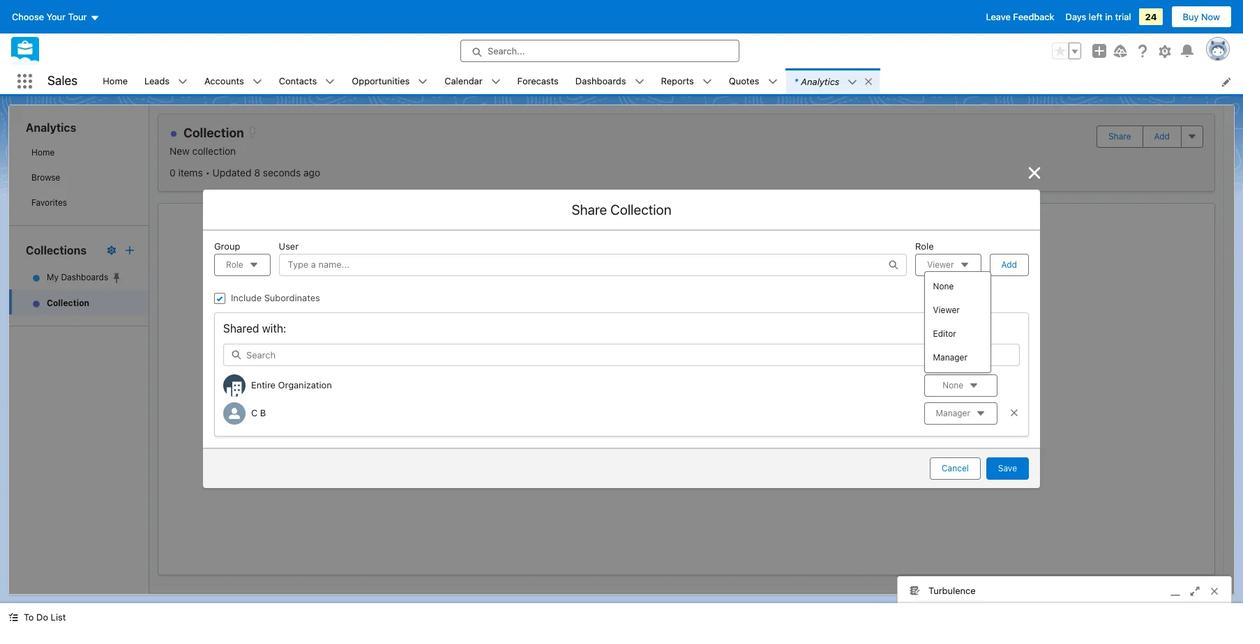Task type: describe. For each thing, give the bounding box(es) containing it.
forecasts link
[[509, 68, 567, 94]]

to
[[24, 612, 34, 623]]

text default image for contacts
[[325, 77, 335, 87]]

reports list item
[[653, 68, 721, 94]]

text default image for opportunities
[[418, 77, 428, 87]]

leave feedback link
[[987, 11, 1055, 22]]

to do list
[[24, 612, 66, 623]]

buy
[[1183, 11, 1199, 22]]

contacts link
[[271, 68, 325, 94]]

forecasts
[[518, 75, 559, 86]]

turbulence
[[929, 585, 976, 596]]

left
[[1089, 11, 1103, 22]]

dashboards list item
[[567, 68, 653, 94]]

text default image inside list item
[[864, 77, 874, 86]]

opportunities list item
[[344, 68, 436, 94]]

search...
[[488, 45, 525, 57]]

quotes
[[729, 75, 760, 86]]

text default image for dashboards
[[635, 77, 645, 87]]

leads list item
[[136, 68, 196, 94]]

accounts link
[[196, 68, 252, 94]]

accounts
[[205, 75, 244, 86]]

opportunities link
[[344, 68, 418, 94]]

list
[[51, 612, 66, 623]]

text default image for quotes
[[768, 77, 778, 87]]

analytics
[[802, 76, 840, 87]]

do
[[36, 612, 48, 623]]

buy now
[[1183, 11, 1221, 22]]

opportunities
[[352, 75, 410, 86]]

reports link
[[653, 68, 703, 94]]

buy now button
[[1172, 6, 1233, 28]]

list containing home
[[94, 68, 1244, 94]]

quotes link
[[721, 68, 768, 94]]

dashboards link
[[567, 68, 635, 94]]



Task type: vqa. For each thing, say whether or not it's contained in the screenshot.
Buy Now BUTTON
yes



Task type: locate. For each thing, give the bounding box(es) containing it.
text default image
[[252, 77, 262, 87], [325, 77, 335, 87], [635, 77, 645, 87], [703, 77, 712, 87], [768, 77, 778, 87], [848, 77, 858, 87], [8, 613, 18, 623]]

feedback
[[1014, 11, 1055, 22]]

now
[[1202, 11, 1221, 22]]

choose your tour
[[12, 11, 87, 22]]

reports
[[661, 75, 694, 86]]

text default image right analytics
[[864, 77, 874, 86]]

trial
[[1116, 11, 1132, 22]]

text default image right analytics
[[848, 77, 858, 87]]

text default image left "to"
[[8, 613, 18, 623]]

text default image for reports
[[703, 77, 712, 87]]

text default image for calendar
[[491, 77, 501, 87]]

list item containing *
[[786, 68, 880, 94]]

calendar link
[[436, 68, 491, 94]]

dashboards
[[576, 75, 626, 86]]

choose
[[12, 11, 44, 22]]

leads link
[[136, 68, 178, 94]]

to do list button
[[0, 604, 74, 632]]

text default image inside leads list item
[[178, 77, 188, 87]]

text default image left *
[[768, 77, 778, 87]]

text default image right accounts
[[252, 77, 262, 87]]

text default image right contacts
[[325, 77, 335, 87]]

text default image left calendar link
[[418, 77, 428, 87]]

leads
[[144, 75, 170, 86]]

*
[[795, 76, 799, 87]]

text default image right calendar
[[491, 77, 501, 87]]

sales
[[47, 73, 78, 88]]

days
[[1066, 11, 1087, 22]]

accounts list item
[[196, 68, 271, 94]]

days left in trial
[[1066, 11, 1132, 22]]

home link
[[94, 68, 136, 94]]

contacts list item
[[271, 68, 344, 94]]

text default image inside list item
[[848, 77, 858, 87]]

calendar list item
[[436, 68, 509, 94]]

group
[[1053, 43, 1082, 59]]

24
[[1146, 11, 1158, 22]]

text default image inside opportunities list item
[[418, 77, 428, 87]]

text default image for accounts
[[252, 77, 262, 87]]

text default image inside dashboards list item
[[635, 77, 645, 87]]

in
[[1106, 11, 1113, 22]]

text default image right "reports"
[[703, 77, 712, 87]]

text default image
[[864, 77, 874, 86], [178, 77, 188, 87], [418, 77, 428, 87], [491, 77, 501, 87]]

calendar
[[445, 75, 483, 86]]

text default image for leads
[[178, 77, 188, 87]]

choose your tour button
[[11, 6, 100, 28]]

leave
[[987, 11, 1011, 22]]

contacts
[[279, 75, 317, 86]]

text default image inside accounts list item
[[252, 77, 262, 87]]

home
[[103, 75, 128, 86]]

your
[[47, 11, 66, 22]]

list
[[94, 68, 1244, 94]]

leave feedback
[[987, 11, 1055, 22]]

text default image inside quotes list item
[[768, 77, 778, 87]]

quotes list item
[[721, 68, 786, 94]]

text default image inside contacts list item
[[325, 77, 335, 87]]

* analytics
[[795, 76, 840, 87]]

search... button
[[461, 40, 740, 62]]

list item
[[786, 68, 880, 94]]

text default image right leads
[[178, 77, 188, 87]]

text default image left reports link
[[635, 77, 645, 87]]

text default image inside to do list button
[[8, 613, 18, 623]]

text default image inside calendar list item
[[491, 77, 501, 87]]

tour
[[68, 11, 87, 22]]

text default image inside reports list item
[[703, 77, 712, 87]]



